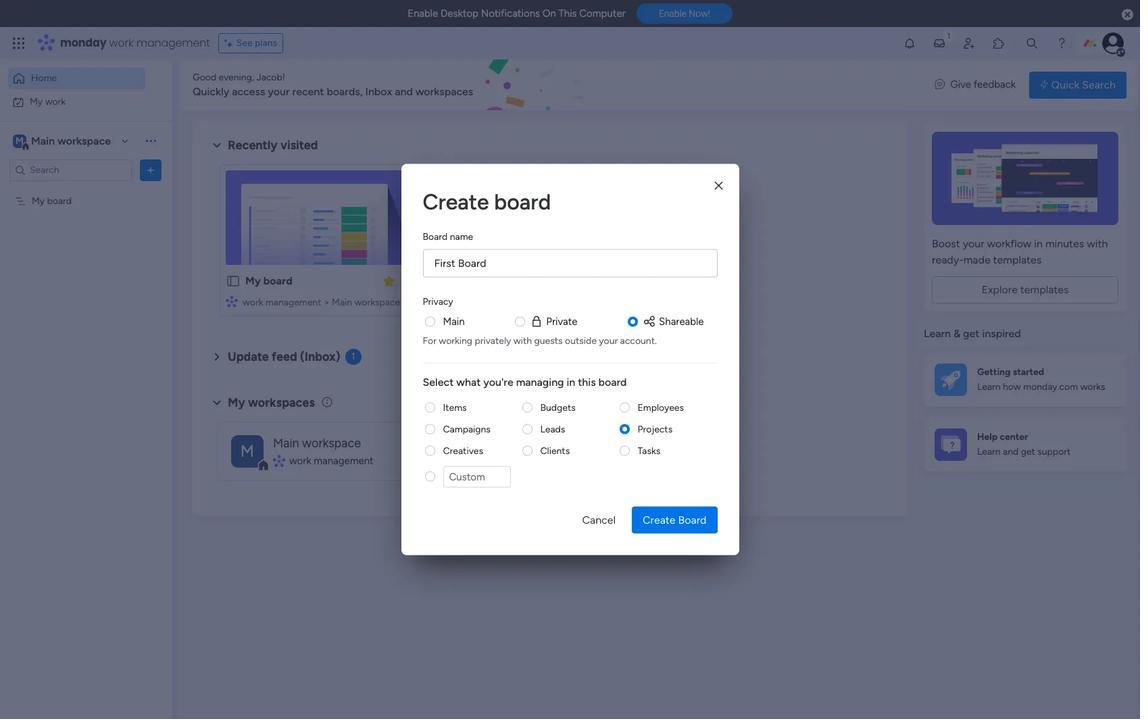 Task type: locate. For each thing, give the bounding box(es) containing it.
component image left work management
[[273, 455, 285, 467]]

1 vertical spatial workspace image
[[231, 435, 264, 468]]

0 vertical spatial workspace image
[[13, 134, 26, 148]]

0 horizontal spatial my board
[[32, 195, 72, 207]]

0 horizontal spatial with
[[514, 335, 532, 346]]

support
[[1038, 446, 1071, 458]]

main up working
[[443, 315, 465, 328]]

my board inside list box
[[32, 195, 72, 207]]

campaigns
[[443, 423, 491, 435]]

board inside select what you're managing in this board 'heading'
[[599, 375, 627, 388]]

0 vertical spatial main workspace
[[31, 134, 111, 147]]

board name
[[423, 231, 473, 242]]

your up made
[[963, 237, 985, 250]]

create right cancel
[[643, 514, 676, 526]]

1 vertical spatial m
[[241, 441, 254, 461]]

m
[[16, 135, 24, 146], [241, 441, 254, 461]]

1 horizontal spatial with
[[1087, 237, 1108, 250]]

0 vertical spatial your
[[268, 85, 290, 98]]

get right the &
[[964, 327, 980, 340]]

your inside privacy 'element'
[[599, 335, 618, 346]]

enable inside button
[[659, 8, 687, 19]]

quick
[[1052, 78, 1080, 91]]

computer
[[580, 7, 626, 20]]

learn down getting
[[978, 381, 1001, 393]]

main workspace
[[31, 134, 111, 147], [273, 436, 361, 451]]

this
[[559, 7, 577, 20]]

shareable
[[659, 315, 704, 328]]

0 vertical spatial templates
[[994, 254, 1042, 266]]

for
[[423, 335, 437, 346]]

see plans
[[236, 37, 277, 49]]

create board
[[423, 189, 551, 215]]

2 vertical spatial learn
[[978, 446, 1001, 458]]

your right the outside
[[599, 335, 618, 346]]

0 vertical spatial workspace
[[57, 134, 111, 147]]

my board list box
[[0, 187, 172, 395]]

1 image
[[943, 28, 955, 43]]

Board name field
[[423, 249, 718, 278]]

0 horizontal spatial create
[[423, 189, 489, 215]]

0 horizontal spatial board
[[423, 231, 448, 242]]

inspired
[[983, 327, 1022, 340]]

main workspace up search in workspace "field"
[[31, 134, 111, 147]]

0 vertical spatial component image
[[226, 295, 238, 307]]

quickly
[[193, 85, 229, 98]]

and right inbox on the left top of the page
[[395, 85, 413, 98]]

inbox image
[[933, 37, 947, 50]]

learn
[[924, 327, 951, 340], [978, 381, 1001, 393], [978, 446, 1001, 458]]

0 vertical spatial and
[[395, 85, 413, 98]]

1 vertical spatial and
[[1003, 446, 1019, 458]]

templates down workflow
[[994, 254, 1042, 266]]

work right the monday
[[109, 35, 134, 51]]

getting started element
[[924, 353, 1127, 407]]

learn left the &
[[924, 327, 951, 340]]

private button
[[530, 314, 578, 329]]

1 horizontal spatial board
[[679, 514, 707, 526]]

my work button
[[8, 91, 145, 113]]

managing
[[516, 375, 564, 388]]

component image
[[226, 295, 238, 307], [273, 455, 285, 467]]

templates right the explore
[[1021, 283, 1069, 296]]

1 horizontal spatial workspaces
[[416, 85, 474, 98]]

0 vertical spatial workspaces
[[416, 85, 474, 98]]

cancel button
[[572, 507, 627, 534]]

main down my workspaces
[[273, 436, 299, 451]]

templates inside boost your workflow in minutes with ready-made templates
[[994, 254, 1042, 266]]

minutes
[[1046, 237, 1085, 250]]

privately
[[475, 335, 511, 346]]

0 horizontal spatial workspaces
[[248, 395, 315, 410]]

my board
[[32, 195, 72, 207], [245, 275, 293, 287]]

m inside workspace selection element
[[16, 135, 24, 146]]

1 vertical spatial component image
[[273, 455, 285, 467]]

monday work management
[[60, 35, 210, 51]]

0 horizontal spatial component image
[[226, 295, 238, 307]]

explore templates
[[982, 283, 1069, 296]]

close recently visited image
[[209, 137, 225, 153]]

0 vertical spatial m
[[16, 135, 24, 146]]

1 horizontal spatial m
[[241, 441, 254, 461]]

0 horizontal spatial main workspace
[[31, 134, 111, 147]]

quick search
[[1052, 78, 1116, 91]]

1 horizontal spatial workspace image
[[231, 435, 264, 468]]

workspaces down 'update feed (inbox)'
[[248, 395, 315, 410]]

1 vertical spatial your
[[963, 237, 985, 250]]

create up name
[[423, 189, 489, 215]]

private
[[546, 315, 578, 328]]

board inside my board list box
[[47, 195, 72, 207]]

notifications
[[481, 7, 540, 20]]

remove from favorites image
[[383, 274, 396, 288]]

1 vertical spatial board
[[679, 514, 707, 526]]

jacob simon image
[[1103, 32, 1124, 54]]

enable left now!
[[659, 8, 687, 19]]

in left this
[[567, 375, 576, 388]]

main inside privacy 'element'
[[443, 315, 465, 328]]

clients
[[541, 445, 570, 456]]

learn down help
[[978, 446, 1001, 458]]

enable now! button
[[637, 4, 733, 24]]

board
[[494, 189, 551, 215], [47, 195, 72, 207], [264, 275, 293, 287], [599, 375, 627, 388]]

recently visited
[[228, 138, 318, 153]]

in
[[1035, 237, 1043, 250], [567, 375, 576, 388]]

0 horizontal spatial enable
[[408, 7, 438, 20]]

dapulse close image
[[1122, 8, 1134, 22]]

my right close my workspaces image
[[228, 395, 245, 410]]

with right minutes
[[1087, 237, 1108, 250]]

1 vertical spatial main workspace
[[273, 436, 361, 451]]

1 horizontal spatial and
[[1003, 446, 1019, 458]]

v2 bolt switch image
[[1041, 77, 1049, 92]]

my down search in workspace "field"
[[32, 195, 45, 207]]

1 vertical spatial management
[[266, 297, 321, 308]]

0 vertical spatial board
[[423, 231, 448, 242]]

in left minutes
[[1035, 237, 1043, 250]]

shareable button
[[643, 314, 704, 329]]

option
[[0, 189, 172, 191]]

name
[[450, 231, 473, 242]]

enable left the "desktop"
[[408, 7, 438, 20]]

enable
[[408, 7, 438, 20], [659, 8, 687, 19]]

0 horizontal spatial and
[[395, 85, 413, 98]]

made
[[964, 254, 991, 266]]

1 vertical spatial get
[[1021, 446, 1036, 458]]

leads
[[541, 423, 565, 435]]

tasks
[[638, 445, 661, 456]]

0 vertical spatial in
[[1035, 237, 1043, 250]]

see plans button
[[218, 33, 283, 53]]

my inside button
[[30, 96, 43, 107]]

home button
[[8, 68, 145, 89]]

work down home
[[45, 96, 66, 107]]

Search in workspace field
[[28, 162, 113, 178]]

1 vertical spatial workspaces
[[248, 395, 315, 410]]

1 vertical spatial learn
[[978, 381, 1001, 393]]

1 vertical spatial in
[[567, 375, 576, 388]]

get
[[964, 327, 980, 340], [1021, 446, 1036, 458]]

1 horizontal spatial create
[[643, 514, 676, 526]]

create board heading
[[423, 186, 718, 218]]

jacob!
[[257, 72, 285, 83]]

recently
[[228, 138, 278, 153]]

my right public board image
[[245, 275, 261, 287]]

component image down public board image
[[226, 295, 238, 307]]

my board right public board image
[[245, 275, 293, 287]]

0 vertical spatial get
[[964, 327, 980, 340]]

component image for work management
[[273, 455, 285, 467]]

learn for getting
[[978, 381, 1001, 393]]

0 horizontal spatial your
[[268, 85, 290, 98]]

select product image
[[12, 37, 26, 50]]

in inside 'heading'
[[567, 375, 576, 388]]

my board down search in workspace "field"
[[32, 195, 72, 207]]

1 horizontal spatial main workspace
[[273, 436, 361, 451]]

notifications image
[[903, 37, 917, 50]]

create inside button
[[643, 514, 676, 526]]

good
[[193, 72, 216, 83]]

board inside heading
[[423, 231, 448, 242]]

learn inside getting started learn how monday.com works
[[978, 381, 1001, 393]]

recent
[[292, 85, 324, 98]]

1 horizontal spatial get
[[1021, 446, 1036, 458]]

open update feed (inbox) image
[[209, 349, 225, 365]]

2 horizontal spatial your
[[963, 237, 985, 250]]

1 vertical spatial my board
[[245, 275, 293, 287]]

with inside boost your workflow in minutes with ready-made templates
[[1087, 237, 1108, 250]]

get down center at the bottom of page
[[1021, 446, 1036, 458]]

evening,
[[219, 72, 254, 83]]

>
[[324, 297, 330, 308]]

0 horizontal spatial m
[[16, 135, 24, 146]]

0 vertical spatial create
[[423, 189, 489, 215]]

workspace image
[[13, 134, 26, 148], [231, 435, 264, 468]]

main
[[31, 134, 55, 147], [332, 297, 352, 308], [443, 315, 465, 328], [273, 436, 299, 451]]

learn inside help center learn and get support
[[978, 446, 1001, 458]]

your inside good evening, jacob! quickly access your recent boards, inbox and workspaces
[[268, 85, 290, 98]]

management
[[136, 35, 210, 51], [266, 297, 321, 308], [314, 455, 374, 467]]

2 vertical spatial management
[[314, 455, 374, 467]]

workspace down remove from favorites icon
[[355, 297, 400, 308]]

workspaces
[[416, 85, 474, 98], [248, 395, 315, 410]]

0 horizontal spatial workspace image
[[13, 134, 26, 148]]

help image
[[1055, 37, 1069, 50]]

your down jacob!
[[268, 85, 290, 98]]

0 vertical spatial my board
[[32, 195, 72, 207]]

board inside create board heading
[[494, 189, 551, 215]]

workspace up work management
[[302, 436, 361, 451]]

plans
[[255, 37, 277, 49]]

and down center at the bottom of page
[[1003, 446, 1019, 458]]

main right ">"
[[332, 297, 352, 308]]

workspaces right inbox on the left top of the page
[[416, 85, 474, 98]]

working
[[439, 335, 473, 346]]

monday
[[60, 35, 107, 51]]

main inside workspace selection element
[[31, 134, 55, 147]]

1 horizontal spatial enable
[[659, 8, 687, 19]]

1 vertical spatial create
[[643, 514, 676, 526]]

privacy heading
[[423, 294, 453, 309]]

with inside privacy 'element'
[[514, 335, 532, 346]]

1 horizontal spatial your
[[599, 335, 618, 346]]

work up update
[[243, 297, 263, 308]]

1 vertical spatial templates
[[1021, 283, 1069, 296]]

0 horizontal spatial in
[[567, 375, 576, 388]]

board name heading
[[423, 230, 473, 244]]

workspace up search in workspace "field"
[[57, 134, 111, 147]]

1 horizontal spatial component image
[[273, 455, 285, 467]]

boost your workflow in minutes with ready-made templates
[[932, 237, 1108, 266]]

workspace
[[57, 134, 111, 147], [355, 297, 400, 308], [302, 436, 361, 451]]

v2 user feedback image
[[935, 77, 945, 92]]

work down my workspaces
[[289, 455, 311, 467]]

main workspace up work management
[[273, 436, 361, 451]]

1 vertical spatial with
[[514, 335, 532, 346]]

work
[[109, 35, 134, 51], [45, 96, 66, 107], [243, 297, 263, 308], [289, 455, 311, 467]]

0 vertical spatial with
[[1087, 237, 1108, 250]]

main down my work
[[31, 134, 55, 147]]

&
[[954, 327, 961, 340]]

2 vertical spatial your
[[599, 335, 618, 346]]

and
[[395, 85, 413, 98], [1003, 446, 1019, 458]]

outside
[[565, 335, 597, 346]]

1 horizontal spatial my board
[[245, 275, 293, 287]]

create inside heading
[[423, 189, 489, 215]]

your
[[268, 85, 290, 98], [963, 237, 985, 250], [599, 335, 618, 346]]

with left guests
[[514, 335, 532, 346]]

board
[[423, 231, 448, 242], [679, 514, 707, 526]]

public board image
[[226, 274, 241, 289]]

boost
[[932, 237, 961, 250]]

my down home
[[30, 96, 43, 107]]

1 horizontal spatial in
[[1035, 237, 1043, 250]]



Task type: describe. For each thing, give the bounding box(es) containing it.
my workspaces
[[228, 395, 315, 410]]

quick search button
[[1030, 71, 1127, 98]]

component image for work management > main workspace
[[226, 295, 238, 307]]

main workspace inside workspace selection element
[[31, 134, 111, 147]]

monday.com
[[1024, 381, 1079, 393]]

center
[[1000, 431, 1029, 443]]

boards,
[[327, 85, 363, 98]]

apps image
[[993, 37, 1006, 50]]

your inside boost your workflow in minutes with ready-made templates
[[963, 237, 985, 250]]

2 vertical spatial workspace
[[302, 436, 361, 451]]

update
[[228, 350, 269, 364]]

access
[[232, 85, 265, 98]]

0 horizontal spatial get
[[964, 327, 980, 340]]

workflow
[[988, 237, 1032, 250]]

1 vertical spatial workspace
[[355, 297, 400, 308]]

my inside list box
[[32, 195, 45, 207]]

items
[[443, 402, 467, 413]]

search everything image
[[1026, 37, 1039, 50]]

feed
[[272, 350, 297, 364]]

create for create board
[[643, 514, 676, 526]]

home
[[31, 72, 57, 84]]

ready-
[[932, 254, 964, 266]]

select what you're managing in this board option group
[[423, 401, 718, 496]]

create board button
[[632, 507, 718, 534]]

enable for enable now!
[[659, 8, 687, 19]]

employees
[[638, 402, 684, 413]]

now!
[[689, 8, 711, 19]]

work management > main workspace
[[243, 297, 400, 308]]

workspaces inside good evening, jacob! quickly access your recent boards, inbox and workspaces
[[416, 85, 474, 98]]

explore
[[982, 283, 1018, 296]]

create for create board
[[423, 189, 489, 215]]

how
[[1003, 381, 1021, 393]]

started
[[1013, 366, 1045, 378]]

search
[[1083, 78, 1116, 91]]

help
[[978, 431, 998, 443]]

templates inside button
[[1021, 283, 1069, 296]]

good evening, jacob! quickly access your recent boards, inbox and workspaces
[[193, 72, 474, 98]]

close my workspaces image
[[209, 395, 225, 411]]

and inside help center learn and get support
[[1003, 446, 1019, 458]]

management for work management > main workspace
[[266, 297, 321, 308]]

work inside button
[[45, 96, 66, 107]]

for working privately with guests outside your account.
[[423, 335, 657, 346]]

inbox
[[365, 85, 392, 98]]

1
[[351, 351, 355, 362]]

enable for enable desktop notifications on this computer
[[408, 7, 438, 20]]

creatives
[[443, 445, 483, 456]]

create board
[[643, 514, 707, 526]]

invite members image
[[963, 37, 976, 50]]

budgets
[[541, 402, 576, 413]]

learn for help
[[978, 446, 1001, 458]]

guests
[[535, 335, 563, 346]]

projects
[[638, 423, 673, 435]]

Custom field
[[443, 466, 511, 488]]

see
[[236, 37, 253, 49]]

learn & get inspired
[[924, 327, 1022, 340]]

in inside boost your workflow in minutes with ready-made templates
[[1035, 237, 1043, 250]]

account.
[[620, 335, 657, 346]]

on
[[543, 7, 556, 20]]

select what you're managing in this board
[[423, 375, 627, 388]]

enable now!
[[659, 8, 711, 19]]

select what you're managing in this board heading
[[423, 374, 718, 390]]

works
[[1081, 381, 1106, 393]]

feedback
[[974, 79, 1016, 91]]

0 vertical spatial learn
[[924, 327, 951, 340]]

help center element
[[924, 418, 1127, 472]]

help center learn and get support
[[978, 431, 1071, 458]]

board inside button
[[679, 514, 707, 526]]

workspace image inside workspace selection element
[[13, 134, 26, 148]]

privacy
[[423, 296, 453, 307]]

0 vertical spatial management
[[136, 35, 210, 51]]

management for work management
[[314, 455, 374, 467]]

desktop
[[441, 7, 479, 20]]

(inbox)
[[300, 350, 341, 364]]

give feedback
[[951, 79, 1016, 91]]

main button
[[443, 314, 465, 329]]

cancel
[[582, 514, 616, 526]]

getting
[[978, 366, 1011, 378]]

update feed (inbox)
[[228, 350, 341, 364]]

close image
[[715, 181, 723, 191]]

enable desktop notifications on this computer
[[408, 7, 626, 20]]

workspace selection element
[[13, 133, 113, 150]]

give
[[951, 79, 972, 91]]

get inside help center learn and get support
[[1021, 446, 1036, 458]]

my work
[[30, 96, 66, 107]]

privacy element
[[423, 314, 718, 347]]

explore templates button
[[932, 277, 1119, 304]]

work management
[[289, 455, 374, 467]]

what
[[457, 375, 481, 388]]

select
[[423, 375, 454, 388]]

and inside good evening, jacob! quickly access your recent boards, inbox and workspaces
[[395, 85, 413, 98]]

this
[[578, 375, 596, 388]]

getting started learn how monday.com works
[[978, 366, 1106, 393]]

templates image image
[[936, 132, 1115, 225]]

visited
[[281, 138, 318, 153]]



Task type: vqa. For each thing, say whether or not it's contained in the screenshot.
Options image
no



